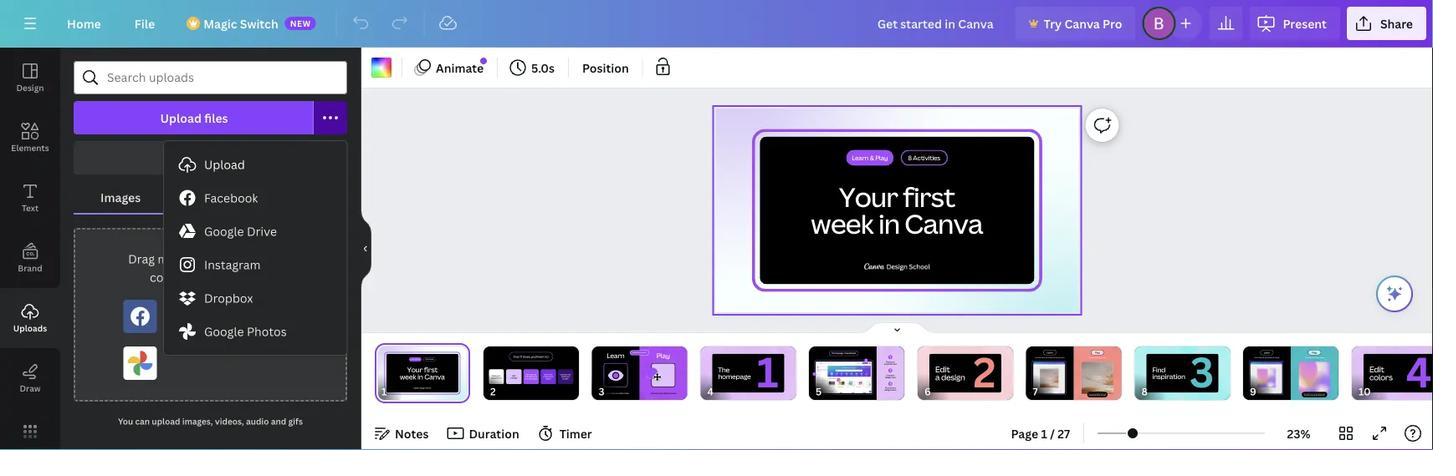 Task type: describe. For each thing, give the bounding box(es) containing it.
pro
[[1103, 15, 1122, 31]]

position button
[[576, 54, 636, 81]]

1 inside button
[[1041, 426, 1047, 442]]

in
[[878, 206, 900, 242]]

page
[[1011, 426, 1038, 442]]

create
[[886, 375, 893, 377]]

it's time to explore
[[1093, 377, 1102, 380]]

duration
[[469, 426, 519, 442]]

with inside work with photos and videos
[[549, 374, 552, 377]]

canva assistant image
[[1385, 284, 1405, 305]]

interact
[[650, 393, 658, 396]]

add
[[1265, 357, 1267, 359]]

your for find your way around
[[496, 375, 500, 378]]

magic switch
[[203, 15, 278, 31]]

main menu bar
[[0, 0, 1433, 48]]

work
[[544, 374, 548, 377]]

yourself
[[209, 150, 256, 166]]

dropbox
[[204, 291, 253, 307]]

instagram button
[[164, 248, 347, 282]]

to left the find
[[1258, 357, 1259, 359]]

here right designs
[[892, 390, 896, 392]]

edit for 2
[[935, 365, 950, 375]]

1 horizontal spatial 2
[[890, 369, 891, 373]]

videos button
[[168, 182, 260, 213]]

your for find your projects here create a design here find recent designs here
[[890, 361, 895, 364]]

5.0s button
[[505, 54, 561, 81]]

0 horizontal spatial 2
[[865, 359, 867, 363]]

0 horizontal spatial edit
[[512, 375, 515, 378]]

find for way
[[492, 375, 496, 378]]

timer button
[[533, 421, 599, 448]]

text button
[[0, 168, 60, 228]]

file button
[[121, 7, 168, 40]]

1 right the homepage 1
[[814, 373, 815, 377]]

collaborate, share and publish
[[560, 374, 571, 381]]

1 right homepage at the bottom
[[757, 344, 778, 400]]

and right edit
[[1056, 357, 1058, 359]]

a right around
[[510, 377, 511, 380]]

get
[[526, 374, 529, 377]]

switch
[[240, 15, 278, 31]]

colors
[[1369, 373, 1393, 383]]

upload files
[[160, 110, 228, 126]]

text
[[22, 202, 39, 214]]

no color image
[[371, 58, 392, 78]]

videos,
[[215, 417, 244, 428]]

edit
[[1053, 357, 1055, 359]]

to inside it's time to explore
[[1093, 379, 1095, 380]]

1 graphics from the left
[[1267, 357, 1273, 359]]

templates
[[528, 378, 537, 381]]

dropbox button
[[164, 282, 347, 315]]

find your way around
[[491, 375, 501, 380]]

google for google drive
[[204, 224, 244, 240]]

learn
[[607, 352, 625, 361]]

magic
[[203, 15, 237, 31]]

explore
[[1096, 379, 1102, 380]]

google for google photos
[[204, 324, 244, 340]]

menu containing upload
[[164, 141, 347, 356]]

inspiration
[[1152, 373, 1185, 382]]

canva inside button
[[1065, 15, 1100, 31]]

experiment
[[1089, 357, 1096, 359]]

watch a video and learn how interact and make it happen
[[603, 393, 676, 396]]

find inspiration 3
[[1152, 344, 1214, 400]]

audio
[[246, 417, 269, 428]]

design right find your projects here create a design here find recent designs here
[[941, 373, 965, 383]]

page 1 / 27 button
[[1004, 421, 1077, 448]]

to right add
[[1273, 357, 1274, 359]]

position
[[582, 60, 629, 76]]

and left the learn
[[616, 393, 620, 396]]

home
[[67, 15, 101, 31]]

find your projects here create a design here find recent designs here
[[884, 361, 897, 392]]

share button
[[1347, 7, 1426, 40]]

google photos button
[[164, 315, 347, 349]]

4
[[1406, 344, 1432, 400]]

5.0s
[[531, 60, 555, 76]]

record
[[165, 150, 206, 166]]

page 1 image
[[375, 347, 470, 401]]

watch
[[1041, 357, 1045, 359]]

0 vertical spatial how
[[1045, 357, 1048, 359]]

designs
[[885, 390, 892, 392]]

learn
[[620, 393, 625, 396]]

here up the recent
[[892, 377, 896, 380]]

share
[[561, 376, 566, 379]]

to left add,
[[1048, 357, 1050, 359]]

google photos
[[204, 324, 287, 340]]

duration button
[[442, 421, 526, 448]]

get inspired with elements and templates
[[525, 374, 537, 381]]

new image
[[480, 58, 487, 64]]

27
[[1058, 426, 1070, 442]]

2 graphics from the left
[[1319, 357, 1324, 359]]

files
[[204, 110, 228, 126]]

publish
[[562, 378, 568, 381]]

upload files button
[[74, 101, 314, 135]]

box
[[1104, 357, 1107, 359]]

1 text from the left
[[1062, 357, 1065, 359]]

Page title text field
[[394, 384, 401, 401]]

upload inside drag media here to upload or connect an account...
[[238, 251, 278, 267]]

resize
[[1058, 357, 1062, 359]]

2 horizontal spatial with
[[1096, 357, 1099, 359]]

1 vertical spatial upload
[[152, 417, 180, 428]]

time
[[1098, 377, 1101, 378]]

brand
[[18, 263, 42, 274]]

and left the gifs
[[271, 417, 286, 428]]

0 horizontal spatial how
[[625, 393, 629, 396]]

page 1 / 27
[[1011, 426, 1070, 442]]

first
[[903, 180, 955, 216]]

elements
[[11, 142, 49, 154]]

hide pages image
[[857, 322, 937, 335]]

1 up projects
[[890, 356, 891, 360]]



Task type: vqa. For each thing, say whether or not it's contained in the screenshot.
bottom Try
yes



Task type: locate. For each thing, give the bounding box(es) containing it.
and right click
[[1039, 357, 1041, 359]]

0 vertical spatial upload
[[160, 110, 202, 126]]

inspired
[[529, 374, 536, 377]]

graphics right editing
[[1319, 357, 1324, 359]]

and inside collaborate, share and publish
[[566, 376, 570, 379]]

your inside "find your way around"
[[496, 375, 500, 378]]

try canva pro
[[1044, 15, 1122, 31]]

week
[[811, 206, 873, 242]]

1 horizontal spatial your
[[890, 361, 895, 364]]

find
[[1259, 357, 1262, 359]]

1 horizontal spatial with
[[549, 374, 552, 377]]

0 horizontal spatial upload
[[152, 417, 180, 428]]

1 vertical spatial your
[[496, 375, 500, 378]]

edit a design
[[935, 365, 965, 383], [510, 375, 517, 380]]

2 text from the left
[[1101, 357, 1104, 359]]

1 horizontal spatial upload
[[238, 251, 278, 267]]

0 horizontal spatial your
[[496, 375, 500, 378]]

how
[[1045, 357, 1048, 359], [625, 393, 629, 396]]

upload left the files
[[160, 110, 202, 126]]

and inside work with photos and videos
[[550, 376, 553, 379]]

2 left click
[[973, 344, 996, 400]]

the
[[718, 366, 729, 375]]

photos
[[247, 324, 287, 340]]

text right the
[[1101, 357, 1104, 359]]

facebook button
[[164, 182, 347, 215]]

1 horizontal spatial how
[[1045, 357, 1048, 359]]

2 horizontal spatial 2
[[973, 344, 996, 400]]

animate
[[436, 60, 484, 76]]

1 horizontal spatial edit a design
[[935, 365, 965, 383]]

to inside drag media here to upload or connect an account...
[[223, 251, 235, 267]]

upload up facebook
[[204, 157, 245, 173]]

your right way
[[496, 375, 500, 378]]

edit left get
[[512, 375, 515, 378]]

video
[[610, 393, 616, 396]]

design right around
[[512, 377, 517, 380]]

edit right find your projects here create a design here find recent designs here
[[935, 365, 950, 375]]

find for projects
[[886, 361, 890, 364]]

try left pro
[[1044, 15, 1062, 31]]

1 horizontal spatial upload
[[204, 157, 245, 173]]

record yourself
[[165, 150, 256, 166]]

upload for upload files
[[160, 110, 202, 126]]

you
[[118, 417, 133, 428]]

0 horizontal spatial with
[[525, 376, 529, 379]]

here right projects
[[892, 364, 897, 366]]

file
[[134, 15, 155, 31]]

0 horizontal spatial edit a design
[[510, 375, 517, 380]]

2 left find your projects here create a design here find recent designs here
[[865, 359, 867, 363]]

edit inside "edit colors"
[[1369, 365, 1384, 375]]

edit a design left get
[[510, 375, 517, 380]]

0 vertical spatial google
[[204, 224, 244, 240]]

your first
[[839, 180, 955, 216]]

design up the recent
[[885, 377, 891, 380]]

can
[[135, 417, 150, 428]]

google down facebook
[[204, 224, 244, 240]]

edit a design right find your projects here create a design here find recent designs here
[[935, 365, 965, 383]]

canva right in
[[905, 206, 983, 242]]

graphics right add
[[1267, 357, 1273, 359]]

edit left 4
[[1369, 365, 1384, 375]]

photos
[[543, 376, 549, 379]]

1 vertical spatial upload
[[204, 157, 245, 173]]

Search uploads search field
[[107, 62, 336, 94]]

/
[[1050, 426, 1055, 442]]

and down get
[[525, 378, 528, 381]]

upload for upload
[[204, 157, 245, 173]]

a left the video
[[609, 393, 610, 396]]

happen
[[669, 393, 676, 396]]

editing
[[1314, 357, 1319, 359]]

1 vertical spatial try
[[1305, 357, 1307, 359]]

Design title text field
[[864, 7, 1009, 40]]

upload right "can" in the left bottom of the page
[[152, 417, 180, 428]]

an
[[199, 270, 213, 286]]

videos
[[545, 378, 551, 381]]

0 horizontal spatial try
[[1044, 15, 1062, 31]]

1 horizontal spatial text
[[1101, 357, 1104, 359]]

animate button
[[409, 54, 490, 81]]

make
[[662, 393, 667, 396]]

2 up 'create'
[[890, 369, 891, 373]]

side panel tab list
[[0, 48, 60, 451]]

0 vertical spatial canva
[[1065, 15, 1100, 31]]

find inside "find your way around"
[[492, 375, 496, 378]]

with inside the get inspired with elements and templates
[[525, 376, 529, 379]]

drive
[[247, 224, 277, 240]]

a right 'create'
[[893, 375, 895, 377]]

your inside find your projects here create a design here find recent designs here
[[890, 361, 895, 364]]

recent
[[890, 387, 896, 390]]

0 vertical spatial try
[[1044, 15, 1062, 31]]

1 vertical spatial google
[[204, 324, 244, 340]]

here inside drag media here to upload or connect an account...
[[195, 251, 221, 267]]

elements
[[529, 376, 537, 379]]

collaborate,
[[560, 374, 571, 377]]

and inside the get inspired with elements and templates
[[525, 378, 528, 381]]

3 up the recent
[[890, 382, 891, 387]]

find
[[886, 361, 890, 364], [1152, 366, 1165, 375], [492, 375, 496, 378], [885, 387, 889, 390]]

1 horizontal spatial try
[[1305, 357, 1307, 359]]

3 left find your projects here create a design here find recent designs here
[[838, 379, 840, 383]]

to down the "it's"
[[1093, 379, 1095, 380]]

1 horizontal spatial edit
[[935, 365, 950, 375]]

text
[[1062, 357, 1065, 359], [1101, 357, 1104, 359]]

share
[[1380, 15, 1413, 31]]

the homepage 1
[[718, 344, 778, 400]]

draw
[[20, 383, 41, 394]]

week in canva
[[811, 206, 983, 242]]

0 vertical spatial your
[[890, 361, 895, 364]]

design button
[[0, 48, 60, 108]]

edit for 4
[[1369, 365, 1384, 375]]

google down 'dropbox'
[[204, 324, 244, 340]]

the
[[1099, 357, 1101, 359]]

and left add
[[1262, 357, 1264, 359]]

and right the share
[[566, 376, 570, 379]]

2 google from the top
[[204, 324, 244, 340]]

it
[[668, 393, 669, 396]]

try left adding
[[1305, 357, 1307, 359]]

how right the learn
[[625, 393, 629, 396]]

with right work
[[549, 374, 552, 377]]

23%
[[1287, 426, 1310, 442]]

brand button
[[0, 228, 60, 289]]

home link
[[54, 7, 114, 40]]

upload button
[[164, 148, 347, 182]]

google inside button
[[204, 224, 244, 240]]

google inside button
[[204, 324, 244, 340]]

and left make at the bottom of the page
[[658, 393, 662, 396]]

design
[[16, 82, 44, 93]]

click
[[1035, 357, 1038, 359]]

and
[[1039, 357, 1041, 359], [1056, 357, 1058, 359], [1262, 357, 1264, 359], [1312, 357, 1314, 359], [550, 376, 553, 379], [566, 376, 570, 379], [525, 378, 528, 381], [616, 393, 620, 396], [658, 393, 662, 396], [271, 417, 286, 428]]

to up account... on the left of the page
[[223, 251, 235, 267]]

elements button
[[0, 108, 60, 168]]

0 horizontal spatial 3
[[838, 379, 840, 383]]

work with photos and videos
[[543, 374, 553, 381]]

draw button
[[0, 349, 60, 409]]

find inside find inspiration 3
[[1152, 366, 1165, 375]]

menu
[[164, 141, 347, 356]]

upload up account... on the left of the page
[[238, 251, 278, 267]]

1 google from the top
[[204, 224, 244, 240]]

upload
[[238, 251, 278, 267], [152, 417, 180, 428]]

upload inside button
[[160, 110, 202, 126]]

2 horizontal spatial edit
[[1369, 365, 1384, 375]]

your
[[839, 180, 898, 216]]

a right find your projects here create a design here find recent designs here
[[935, 373, 940, 383]]

new
[[290, 18, 311, 29]]

a right add
[[1275, 357, 1275, 359]]

images,
[[182, 417, 213, 428]]

here up the an
[[195, 251, 221, 267]]

add,
[[1050, 357, 1053, 359]]

design inside find your projects here create a design here find recent designs here
[[885, 377, 891, 380]]

your up 'create'
[[890, 361, 895, 364]]

homepage
[[718, 373, 751, 382]]

upload inside button
[[204, 157, 245, 173]]

instagram
[[204, 257, 261, 273]]

upload
[[160, 110, 202, 126], [204, 157, 245, 173]]

images button
[[74, 182, 168, 213]]

1 vertical spatial canva
[[905, 206, 983, 242]]

projects
[[884, 364, 892, 366]]

edit colors
[[1369, 365, 1393, 383]]

how right watch
[[1045, 357, 1048, 359]]

0 horizontal spatial text
[[1062, 357, 1065, 359]]

and right photos
[[550, 376, 553, 379]]

with left the
[[1096, 357, 1099, 359]]

and right adding
[[1312, 357, 1314, 359]]

canva left pro
[[1065, 15, 1100, 31]]

how to find and add graphics to a design try adding and editing graphics
[[1254, 357, 1324, 359]]

0 horizontal spatial graphics
[[1267, 357, 1273, 359]]

present button
[[1249, 7, 1340, 40]]

drag media here to upload or connect an account...
[[128, 251, 293, 286]]

1 horizontal spatial 3
[[890, 382, 891, 387]]

media
[[158, 251, 192, 267]]

google
[[204, 224, 244, 240], [204, 324, 244, 340]]

facebook
[[204, 190, 258, 206]]

1 left /
[[1041, 426, 1047, 442]]

how
[[1254, 357, 1257, 359]]

google drive
[[204, 224, 277, 240]]

notes button
[[368, 421, 435, 448]]

0 vertical spatial upload
[[238, 251, 278, 267]]

with left elements at the left of the page
[[525, 376, 529, 379]]

edit
[[935, 365, 950, 375], [1369, 365, 1384, 375], [512, 375, 515, 378]]

design right add
[[1276, 357, 1280, 359]]

account...
[[216, 270, 271, 286]]

3 right inspiration
[[1189, 344, 1214, 400]]

you can upload images, videos, audio and gifs
[[118, 417, 303, 428]]

1 vertical spatial how
[[625, 393, 629, 396]]

text right "resize"
[[1062, 357, 1065, 359]]

uploads button
[[0, 289, 60, 349]]

way
[[491, 377, 495, 380]]

1 horizontal spatial canva
[[1065, 15, 1100, 31]]

gifs
[[288, 417, 303, 428]]

0 horizontal spatial upload
[[160, 110, 202, 126]]

try inside button
[[1044, 15, 1062, 31]]

2 horizontal spatial 3
[[1189, 344, 1214, 400]]

1 horizontal spatial graphics
[[1319, 357, 1324, 359]]

hide image
[[361, 209, 371, 289]]

0 horizontal spatial canva
[[905, 206, 983, 242]]

or
[[281, 251, 293, 267]]

a inside find your projects here create a design here find recent designs here
[[893, 375, 895, 377]]

find for 3
[[1152, 366, 1165, 375]]

videos
[[194, 189, 233, 205]]



